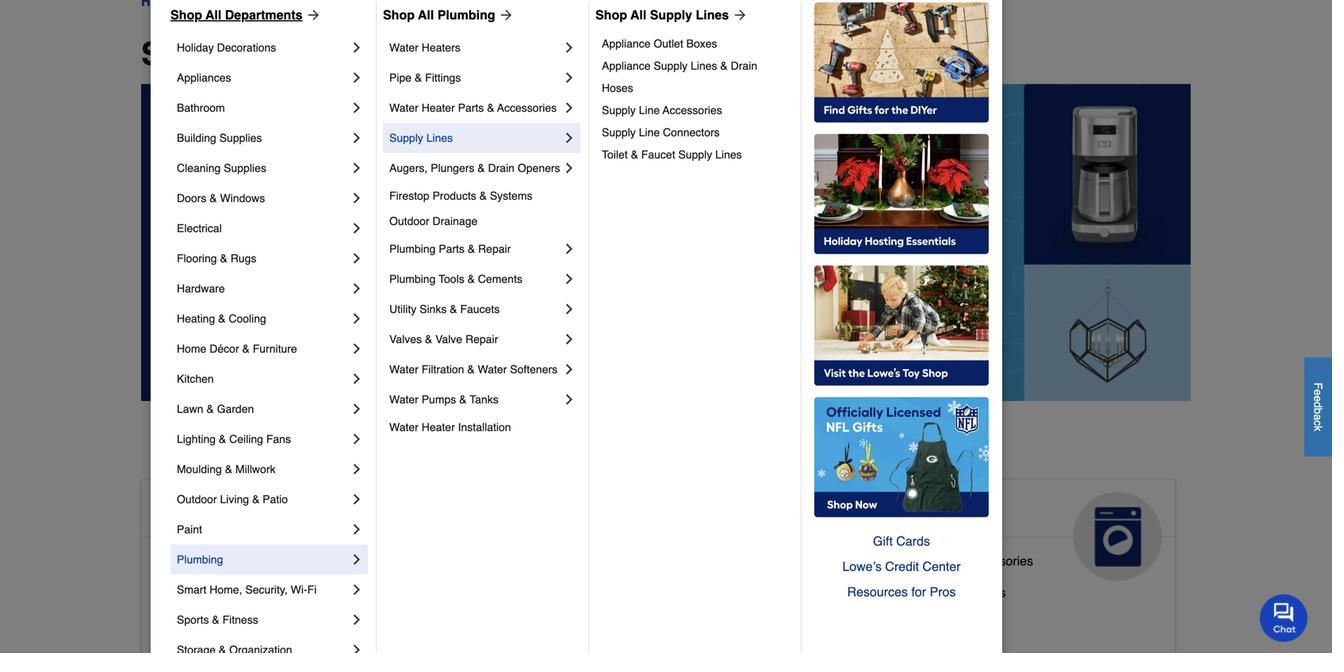 Task type: describe. For each thing, give the bounding box(es) containing it.
parts inside 'water heater parts & accessories' link
[[458, 102, 484, 114]]

& right the lawn on the left of the page
[[206, 403, 214, 416]]

find gifts for the diyer. image
[[815, 2, 989, 123]]

shop for shop all plumbing
[[383, 8, 415, 22]]

k
[[1312, 426, 1325, 432]]

accessible entry & home
[[155, 617, 298, 632]]

beds,
[[531, 611, 563, 626]]

1 vertical spatial home
[[277, 499, 339, 524]]

resources
[[848, 585, 908, 600]]

building
[[177, 132, 216, 144]]

chevron right image for supply lines
[[562, 130, 577, 146]]

1 horizontal spatial accessories
[[663, 104, 722, 117]]

firestop products & systems
[[389, 190, 533, 202]]

lighting
[[177, 433, 216, 446]]

installation
[[458, 421, 511, 434]]

chevron right image for sports & fitness
[[349, 612, 365, 628]]

chevron right image for lighting & ceiling fans
[[349, 431, 365, 447]]

chevron right image for smart home, security, wi-fi
[[349, 582, 365, 598]]

home,
[[210, 584, 242, 596]]

fi
[[307, 584, 317, 596]]

parts for appliance
[[921, 554, 950, 569]]

security,
[[245, 584, 288, 596]]

chevron right image for plumbing parts & repair
[[562, 241, 577, 257]]

lowe's
[[843, 560, 882, 574]]

shop all departments
[[141, 36, 471, 72]]

f
[[1312, 383, 1325, 390]]

pet beds, houses, & furniture
[[508, 611, 679, 626]]

kitchen
[[177, 373, 214, 385]]

& down pipe & fittings link
[[487, 102, 495, 114]]

chevron right image for augers, plungers & drain openers
[[562, 160, 577, 176]]

water for water heater installation
[[389, 421, 419, 434]]

boxes
[[687, 37, 717, 50]]

lines up the "boxes"
[[696, 8, 729, 22]]

shop all departments
[[171, 8, 303, 22]]

water pumps & tanks link
[[389, 385, 562, 415]]

chevron right image for water filtration & water softeners
[[562, 362, 577, 378]]

augers,
[[389, 162, 428, 174]]

ceiling
[[229, 433, 263, 446]]

home décor & furniture
[[177, 343, 297, 355]]

heaters
[[422, 41, 461, 54]]

0 vertical spatial appliances
[[177, 71, 231, 84]]

chevron right image for lawn & garden
[[349, 401, 365, 417]]

& left the patio
[[252, 493, 260, 506]]

water heater parts & accessories link
[[389, 93, 562, 123]]

& right pipe
[[415, 71, 422, 84]]

d
[[1312, 402, 1325, 408]]

& right toilet
[[631, 148, 638, 161]]

appliance for appliance parts & accessories
[[861, 554, 917, 569]]

& left the ceiling
[[219, 433, 226, 446]]

sports & fitness
[[177, 614, 258, 627]]

1 horizontal spatial appliances link
[[849, 480, 1175, 581]]

holiday decorations
[[177, 41, 276, 54]]

chevron right image for moulding & millwork
[[349, 462, 365, 477]]

home décor & furniture link
[[177, 334, 349, 364]]

openers
[[518, 162, 560, 174]]

connectors
[[663, 126, 720, 139]]

all for supply
[[631, 8, 647, 22]]

drain inside augers, plungers & drain openers link
[[488, 162, 515, 174]]

pet inside animal & pet care
[[610, 499, 645, 524]]

departments for shop all departments
[[225, 8, 303, 22]]

animal & pet care
[[508, 499, 645, 550]]

sinks
[[420, 303, 447, 316]]

plumbing for plumbing tools & cements
[[389, 273, 436, 286]]

outdoor drainage link
[[389, 209, 577, 234]]

supply lines
[[389, 132, 453, 144]]

shop all plumbing
[[383, 8, 495, 22]]

paint
[[177, 523, 202, 536]]

patio
[[263, 493, 288, 506]]

& right entry
[[252, 617, 260, 632]]

supply down the "hoses"
[[602, 104, 636, 117]]

firestop
[[389, 190, 430, 202]]

holiday decorations link
[[177, 33, 349, 63]]

1 horizontal spatial furniture
[[629, 611, 679, 626]]

chevron right image for kitchen
[[349, 371, 365, 387]]

pumps
[[422, 393, 456, 406]]

livestock supplies link
[[508, 576, 613, 608]]

valves & valve repair
[[389, 333, 498, 346]]

water for water heaters
[[389, 41, 419, 54]]

accessible home image
[[367, 492, 456, 581]]

cards
[[897, 534, 930, 549]]

supply inside appliance supply lines & drain hoses
[[654, 59, 688, 72]]

chevron right image for water pumps & tanks
[[562, 392, 577, 408]]

cleaning supplies
[[177, 162, 266, 174]]

1 vertical spatial pet
[[508, 611, 527, 626]]

shop all plumbing link
[[383, 6, 514, 25]]

1 e from the top
[[1312, 390, 1325, 396]]

& down accessible bedroom link in the bottom of the page
[[212, 614, 219, 627]]

& inside appliance supply lines & drain hoses
[[721, 59, 728, 72]]

& left tanks
[[459, 393, 467, 406]]

appliances image
[[1074, 492, 1163, 581]]

accessible home link
[[142, 480, 468, 581]]

lowe's credit center link
[[815, 554, 989, 580]]

chevron right image for outdoor living & patio
[[349, 492, 365, 508]]

parts for plumbing
[[439, 243, 465, 255]]

supply lines link
[[389, 123, 562, 153]]

utility sinks & faucets
[[389, 303, 500, 316]]

shop for shop all departments
[[171, 8, 202, 22]]

appliance for appliance outlet boxes
[[602, 37, 651, 50]]

accessible for accessible bedroom
[[155, 586, 215, 600]]

all for plumbing
[[418, 8, 434, 22]]

arrow right image for shop all departments
[[303, 7, 322, 23]]

doors
[[177, 192, 206, 205]]

toilet & faucet supply lines
[[602, 148, 742, 161]]

appliance for appliance supply lines & drain hoses
[[602, 59, 651, 72]]

chillers
[[964, 586, 1006, 600]]

smart home, security, wi-fi link
[[177, 575, 349, 605]]

& right filtration
[[467, 363, 475, 376]]

heating & cooling link
[[177, 304, 349, 334]]

windows
[[220, 192, 265, 205]]

animal
[[508, 499, 582, 524]]

paint link
[[177, 515, 349, 545]]

chevron right image for utility sinks & faucets
[[562, 301, 577, 317]]

lawn & garden link
[[177, 394, 349, 424]]

shop all supply lines link
[[596, 6, 748, 25]]

gift
[[873, 534, 893, 549]]

& left rugs
[[220, 252, 227, 265]]

fitness
[[223, 614, 258, 627]]

valves
[[389, 333, 422, 346]]

holiday hosting essentials. image
[[815, 134, 989, 255]]

systems
[[490, 190, 533, 202]]

chevron right image for plumbing tools & cements
[[562, 271, 577, 287]]

building supplies
[[177, 132, 262, 144]]

heater for parts
[[422, 102, 455, 114]]

plumbing parts & repair link
[[389, 234, 562, 264]]

chevron right image for flooring & rugs
[[349, 251, 365, 267]]

supply inside 'link'
[[679, 148, 712, 161]]

fittings
[[425, 71, 461, 84]]

2 e from the top
[[1312, 396, 1325, 402]]

line for connectors
[[639, 126, 660, 139]]

center
[[923, 560, 961, 574]]

chevron right image for valves & valve repair
[[562, 332, 577, 347]]

hoses
[[602, 82, 633, 94]]

& right the doors
[[210, 192, 217, 205]]



Task type: vqa. For each thing, say whether or not it's contained in the screenshot.
Supply Line Connectors Link
yes



Task type: locate. For each thing, give the bounding box(es) containing it.
heating
[[177, 313, 215, 325]]

0 horizontal spatial accessories
[[497, 102, 557, 114]]

supply down outlet
[[654, 59, 688, 72]]

parts inside appliance parts & accessories link
[[921, 554, 950, 569]]

appliance left outlet
[[602, 37, 651, 50]]

utility sinks & faucets link
[[389, 294, 562, 324]]

visit the lowe's toy shop. image
[[815, 266, 989, 386]]

1 horizontal spatial pet
[[610, 499, 645, 524]]

water up pipe
[[389, 41, 419, 54]]

1 vertical spatial furniture
[[629, 611, 679, 626]]

flooring & rugs
[[177, 252, 256, 265]]

2 horizontal spatial accessories
[[966, 554, 1034, 569]]

flooring & rugs link
[[177, 243, 349, 274]]

chevron right image for doors & windows
[[349, 190, 365, 206]]

1 shop from the left
[[171, 8, 202, 22]]

1 vertical spatial bathroom
[[219, 554, 274, 569]]

arrow right image inside shop all plumbing link
[[495, 7, 514, 23]]

bathroom up the smart home, security, wi-fi
[[219, 554, 274, 569]]

drainage
[[433, 215, 478, 228]]

outlet
[[654, 37, 683, 50]]

&
[[721, 59, 728, 72], [415, 71, 422, 84], [487, 102, 495, 114], [631, 148, 638, 161], [478, 162, 485, 174], [480, 190, 487, 202], [210, 192, 217, 205], [468, 243, 475, 255], [220, 252, 227, 265], [468, 273, 475, 286], [450, 303, 457, 316], [218, 313, 226, 325], [425, 333, 432, 346], [242, 343, 250, 355], [467, 363, 475, 376], [459, 393, 467, 406], [206, 403, 214, 416], [219, 433, 226, 446], [225, 463, 232, 476], [252, 493, 260, 506], [588, 499, 604, 524], [954, 554, 962, 569], [919, 586, 928, 600], [617, 611, 625, 626], [212, 614, 219, 627], [252, 617, 260, 632]]

all up appliance outlet boxes at top
[[631, 8, 647, 22]]

drain down arrow right image
[[731, 59, 758, 72]]

pipe & fittings link
[[389, 63, 562, 93]]

all down shop all departments link
[[229, 36, 269, 72]]

lines inside appliance supply lines & drain hoses
[[691, 59, 717, 72]]

accessories up the chillers
[[966, 554, 1034, 569]]

shop up appliance outlet boxes at top
[[596, 8, 627, 22]]

appliances down 'holiday' at top
[[177, 71, 231, 84]]

0 vertical spatial appliance
[[602, 37, 651, 50]]

& left pros
[[919, 586, 928, 600]]

chevron right image for appliances
[[349, 70, 365, 86]]

appliance supply lines & drain hoses
[[602, 59, 761, 94]]

entry
[[219, 617, 248, 632]]

& left "valve"
[[425, 333, 432, 346]]

lawn
[[177, 403, 203, 416]]

water for water pumps & tanks
[[389, 393, 419, 406]]

& up firestop products & systems link
[[478, 162, 485, 174]]

enjoy savings year-round. no matter what you're shopping for, find what you need at a great price. image
[[141, 84, 1191, 401]]

moulding & millwork link
[[177, 454, 349, 485]]

plumbing parts & repair
[[389, 243, 511, 255]]

parts down the cards on the bottom of page
[[921, 554, 950, 569]]

shop for shop all supply lines
[[596, 8, 627, 22]]

line up faucet
[[639, 126, 660, 139]]

parts down pipe & fittings link
[[458, 102, 484, 114]]

bathroom up building
[[177, 102, 225, 114]]

firestop products & systems link
[[389, 183, 577, 209]]

sports & fitness link
[[177, 605, 349, 635]]

chevron right image for paint
[[349, 522, 365, 538]]

supply up augers,
[[389, 132, 423, 144]]

& left cooling
[[218, 313, 226, 325]]

1 horizontal spatial shop
[[383, 8, 415, 22]]

credit
[[885, 560, 919, 574]]

plumbing for plumbing
[[177, 554, 223, 566]]

accessible inside 'link'
[[155, 617, 215, 632]]

water
[[389, 41, 419, 54], [389, 102, 419, 114], [389, 363, 419, 376], [478, 363, 507, 376], [389, 393, 419, 406], [389, 421, 419, 434]]

repair for plumbing parts & repair
[[478, 243, 511, 255]]

repair down the outdoor drainage link
[[478, 243, 511, 255]]

plumbing up smart
[[177, 554, 223, 566]]

2 vertical spatial appliance
[[861, 554, 917, 569]]

lines down supply line connectors link
[[716, 148, 742, 161]]

accessories up supply lines link
[[497, 102, 557, 114]]

2 line from the top
[[639, 126, 660, 139]]

1 vertical spatial appliances link
[[849, 480, 1175, 581]]

chevron right image
[[349, 100, 365, 116], [562, 100, 577, 116], [349, 130, 365, 146], [562, 130, 577, 146], [562, 271, 577, 287], [349, 281, 365, 297], [562, 332, 577, 347], [562, 362, 577, 378], [349, 371, 365, 387], [562, 392, 577, 408], [349, 522, 365, 538], [349, 612, 365, 628], [349, 642, 365, 654]]

accessible bedroom
[[155, 586, 270, 600]]

plumbing tools & cements link
[[389, 264, 562, 294]]

accessible for accessible bathroom
[[155, 554, 215, 569]]

heater down 'pumps'
[[422, 421, 455, 434]]

appliance outlet boxes
[[602, 37, 717, 50]]

parts down drainage
[[439, 243, 465, 255]]

appliances link up the chillers
[[849, 480, 1175, 581]]

appliances link
[[177, 63, 349, 93], [849, 480, 1175, 581]]

supply
[[650, 8, 692, 22], [654, 59, 688, 72], [602, 104, 636, 117], [602, 126, 636, 139], [389, 132, 423, 144], [679, 148, 712, 161]]

0 vertical spatial bathroom
[[177, 102, 225, 114]]

augers, plungers & drain openers link
[[389, 153, 562, 183]]

e up d
[[1312, 390, 1325, 396]]

3 shop from the left
[[596, 8, 627, 22]]

lowe's credit center
[[843, 560, 961, 574]]

& down appliance outlet boxes 'link'
[[721, 59, 728, 72]]

plumbing up water heaters link in the left top of the page
[[438, 8, 495, 22]]

arrow right image inside shop all departments link
[[303, 7, 322, 23]]

1 vertical spatial line
[[639, 126, 660, 139]]

chevron right image for electrical
[[349, 220, 365, 236]]

gift cards link
[[815, 529, 989, 554]]

cleaning supplies link
[[177, 153, 349, 183]]

animal & pet care image
[[720, 492, 809, 581]]

water down pipe
[[389, 102, 419, 114]]

1 vertical spatial supplies
[[224, 162, 266, 174]]

e up b
[[1312, 396, 1325, 402]]

1 vertical spatial appliances
[[861, 499, 980, 524]]

& down the outdoor drainage link
[[468, 243, 475, 255]]

repair for valves & valve repair
[[466, 333, 498, 346]]

accessible
[[155, 499, 271, 524], [155, 554, 215, 569], [155, 586, 215, 600], [155, 617, 215, 632]]

1 horizontal spatial arrow right image
[[495, 7, 514, 23]]

moulding & millwork
[[177, 463, 276, 476]]

& up the outdoor drainage link
[[480, 190, 487, 202]]

1 vertical spatial departments
[[277, 36, 471, 72]]

0 vertical spatial furniture
[[253, 343, 297, 355]]

arrow right image
[[303, 7, 322, 23], [495, 7, 514, 23]]

all
[[206, 8, 222, 22], [418, 8, 434, 22], [631, 8, 647, 22], [229, 36, 269, 72]]

utility
[[389, 303, 417, 316]]

0 horizontal spatial drain
[[488, 162, 515, 174]]

1 vertical spatial repair
[[466, 333, 498, 346]]

livestock supplies
[[508, 579, 613, 594]]

1 vertical spatial appliance
[[602, 59, 651, 72]]

officially licensed n f l gifts. shop now. image
[[815, 397, 989, 518]]

appliance up the "hoses"
[[602, 59, 651, 72]]

0 vertical spatial home
[[177, 343, 206, 355]]

accessible up smart
[[155, 554, 215, 569]]

chevron right image for building supplies
[[349, 130, 365, 146]]

supplies for cleaning supplies
[[224, 162, 266, 174]]

cooling
[[229, 313, 266, 325]]

lawn & garden
[[177, 403, 254, 416]]

supply down supply line connectors link
[[679, 148, 712, 161]]

water down water pumps & tanks
[[389, 421, 419, 434]]

1 vertical spatial drain
[[488, 162, 515, 174]]

outdoor for outdoor drainage
[[389, 215, 430, 228]]

line for accessories
[[639, 104, 660, 117]]

1 line from the top
[[639, 104, 660, 117]]

cleaning
[[177, 162, 221, 174]]

chevron right image
[[349, 40, 365, 56], [562, 40, 577, 56], [349, 70, 365, 86], [562, 70, 577, 86], [349, 160, 365, 176], [562, 160, 577, 176], [349, 190, 365, 206], [349, 220, 365, 236], [562, 241, 577, 257], [349, 251, 365, 267], [562, 301, 577, 317], [349, 311, 365, 327], [349, 341, 365, 357], [349, 401, 365, 417], [349, 431, 365, 447], [349, 462, 365, 477], [349, 492, 365, 508], [349, 552, 365, 568], [349, 582, 365, 598]]

all up water heaters
[[418, 8, 434, 22]]

line up supply line connectors
[[639, 104, 660, 117]]

appliance outlet boxes link
[[602, 33, 790, 55]]

2 vertical spatial supplies
[[565, 579, 613, 594]]

2 vertical spatial home
[[264, 617, 298, 632]]

houses,
[[567, 611, 613, 626]]

accessible for accessible entry & home
[[155, 617, 215, 632]]

repair down faucets
[[466, 333, 498, 346]]

appliance down gift
[[861, 554, 917, 569]]

chevron right image for heating & cooling
[[349, 311, 365, 327]]

& up wine
[[954, 554, 962, 569]]

0 horizontal spatial outdoor
[[177, 493, 217, 506]]

water heater installation link
[[389, 415, 577, 440]]

1 accessible from the top
[[155, 499, 271, 524]]

supplies
[[219, 132, 262, 144], [224, 162, 266, 174], [565, 579, 613, 594]]

faucet
[[642, 148, 675, 161]]

1 arrow right image from the left
[[303, 7, 322, 23]]

4 accessible from the top
[[155, 617, 215, 632]]

arrow right image up water heaters link in the left top of the page
[[495, 7, 514, 23]]

hardware
[[177, 282, 225, 295]]

2 arrow right image from the left
[[495, 7, 514, 23]]

2 horizontal spatial shop
[[596, 8, 627, 22]]

pros
[[930, 585, 956, 600]]

drain up systems
[[488, 162, 515, 174]]

0 vertical spatial heater
[[422, 102, 455, 114]]

shop all supply lines
[[596, 8, 729, 22]]

water heater parts & accessories
[[389, 102, 557, 114]]

0 vertical spatial appliances link
[[177, 63, 349, 93]]

chevron right image for holiday decorations
[[349, 40, 365, 56]]

chat invite button image
[[1260, 594, 1309, 643]]

doors & windows link
[[177, 183, 349, 213]]

arrow right image for shop all plumbing
[[495, 7, 514, 23]]

chevron right image for cleaning supplies
[[349, 160, 365, 176]]

supply up outlet
[[650, 8, 692, 22]]

electrical link
[[177, 213, 349, 243]]

furniture down heating & cooling link
[[253, 343, 297, 355]]

accessible down moulding
[[155, 499, 271, 524]]

a
[[1312, 414, 1325, 420]]

shop up water heaters
[[383, 8, 415, 22]]

all up holiday decorations
[[206, 8, 222, 22]]

chevron right image for bathroom
[[349, 100, 365, 116]]

heater for installation
[[422, 421, 455, 434]]

accessible bathroom
[[155, 554, 274, 569]]

shop up 'holiday' at top
[[171, 8, 202, 22]]

pet
[[610, 499, 645, 524], [508, 611, 527, 626]]

1 heater from the top
[[422, 102, 455, 114]]

holiday
[[177, 41, 214, 54]]

heating & cooling
[[177, 313, 266, 325]]

0 horizontal spatial pet
[[508, 611, 527, 626]]

outdoor for outdoor living & patio
[[177, 493, 217, 506]]

0 vertical spatial line
[[639, 104, 660, 117]]

2 vertical spatial parts
[[921, 554, 950, 569]]

chevron right image for water heater parts & accessories
[[562, 100, 577, 116]]

0 vertical spatial parts
[[458, 102, 484, 114]]

supplies up cleaning supplies at the top of the page
[[219, 132, 262, 144]]

furniture right houses,
[[629, 611, 679, 626]]

resources for pros
[[848, 585, 956, 600]]

accessible up sports
[[155, 586, 215, 600]]

lines inside 'link'
[[716, 148, 742, 161]]

supplies up houses,
[[565, 579, 613, 594]]

filtration
[[422, 363, 464, 376]]

chevron right image for hardware
[[349, 281, 365, 297]]

0 vertical spatial pet
[[610, 499, 645, 524]]

water pumps & tanks
[[389, 393, 499, 406]]

appliances link down decorations
[[177, 63, 349, 93]]

lines down the "boxes"
[[691, 59, 717, 72]]

drain inside appliance supply lines & drain hoses
[[731, 59, 758, 72]]

0 horizontal spatial furniture
[[253, 343, 297, 355]]

appliances up the cards on the bottom of page
[[861, 499, 980, 524]]

0 vertical spatial departments
[[225, 8, 303, 22]]

arrow right image
[[729, 7, 748, 23]]

electrical
[[177, 222, 222, 235]]

arrow right image up "shop all departments"
[[303, 7, 322, 23]]

beverage
[[861, 586, 916, 600]]

0 horizontal spatial shop
[[171, 8, 202, 22]]

appliance inside appliance supply lines & drain hoses
[[602, 59, 651, 72]]

0 vertical spatial drain
[[731, 59, 758, 72]]

2 accessible from the top
[[155, 554, 215, 569]]

tanks
[[470, 393, 499, 406]]

accessories up connectors
[[663, 104, 722, 117]]

0 horizontal spatial arrow right image
[[303, 7, 322, 23]]

appliances
[[177, 71, 231, 84], [861, 499, 980, 524]]

water for water filtration & water softeners
[[389, 363, 419, 376]]

water for water heater parts & accessories
[[389, 102, 419, 114]]

& inside animal & pet care
[[588, 499, 604, 524]]

supply line connectors link
[[602, 121, 790, 144]]

appliance parts & accessories
[[861, 554, 1034, 569]]

supply line connectors
[[602, 126, 720, 139]]

water heaters
[[389, 41, 461, 54]]

water heaters link
[[389, 33, 562, 63]]

plumbing up utility on the top of the page
[[389, 273, 436, 286]]

shop
[[171, 8, 202, 22], [383, 8, 415, 22], [596, 8, 627, 22]]

plumbing down "outdoor drainage"
[[389, 243, 436, 255]]

faucets
[[460, 303, 500, 316]]

supply up toilet
[[602, 126, 636, 139]]

water left 'pumps'
[[389, 393, 419, 406]]

& right "sinks"
[[450, 303, 457, 316]]

line
[[639, 104, 660, 117], [639, 126, 660, 139]]

chevron right image for plumbing
[[349, 552, 365, 568]]

accessible bedroom link
[[155, 582, 270, 614]]

outdoor down moulding
[[177, 493, 217, 506]]

products
[[433, 190, 476, 202]]

0 vertical spatial outdoor
[[389, 215, 430, 228]]

plumbing
[[438, 8, 495, 22], [389, 243, 436, 255], [389, 273, 436, 286], [177, 554, 223, 566]]

water down the valves
[[389, 363, 419, 376]]

2 heater from the top
[[422, 421, 455, 434]]

1 vertical spatial parts
[[439, 243, 465, 255]]

water up tanks
[[478, 363, 507, 376]]

parts inside the plumbing parts & repair link
[[439, 243, 465, 255]]

valve
[[436, 333, 462, 346]]

departments for shop all departments
[[277, 36, 471, 72]]

shop
[[141, 36, 220, 72]]

f e e d b a c k
[[1312, 383, 1325, 432]]

2 shop from the left
[[383, 8, 415, 22]]

decorations
[[217, 41, 276, 54]]

& right houses,
[[617, 611, 625, 626]]

supplies for building supplies
[[219, 132, 262, 144]]

1 horizontal spatial drain
[[731, 59, 758, 72]]

0 horizontal spatial appliances
[[177, 71, 231, 84]]

shop all departments link
[[171, 6, 322, 25]]

chevron right image for pipe & fittings
[[562, 70, 577, 86]]

lines up the plungers
[[426, 132, 453, 144]]

& right animal
[[588, 499, 604, 524]]

accessible for accessible home
[[155, 499, 271, 524]]

3 accessible from the top
[[155, 586, 215, 600]]

heater down fittings
[[422, 102, 455, 114]]

all for departments
[[206, 8, 222, 22]]

& right tools
[[468, 273, 475, 286]]

lighting & ceiling fans
[[177, 433, 291, 446]]

water heater installation
[[389, 421, 511, 434]]

home inside 'link'
[[264, 617, 298, 632]]

0 vertical spatial supplies
[[219, 132, 262, 144]]

animal & pet care link
[[495, 480, 822, 581]]

supplies for livestock supplies
[[565, 579, 613, 594]]

1 vertical spatial outdoor
[[177, 493, 217, 506]]

livestock
[[508, 579, 561, 594]]

0 horizontal spatial appliances link
[[177, 63, 349, 93]]

appliance inside 'link'
[[602, 37, 651, 50]]

1 horizontal spatial outdoor
[[389, 215, 430, 228]]

& right décor
[[242, 343, 250, 355]]

heater
[[422, 102, 455, 114], [422, 421, 455, 434]]

doors & windows
[[177, 192, 265, 205]]

& left millwork
[[225, 463, 232, 476]]

plumbing for plumbing parts & repair
[[389, 243, 436, 255]]

outdoor down firestop
[[389, 215, 430, 228]]

lines
[[696, 8, 729, 22], [691, 59, 717, 72], [426, 132, 453, 144], [716, 148, 742, 161]]

chevron right image for water heaters
[[562, 40, 577, 56]]

supplies up 'windows'
[[224, 162, 266, 174]]

1 vertical spatial heater
[[422, 421, 455, 434]]

accessible down smart
[[155, 617, 215, 632]]

0 vertical spatial repair
[[478, 243, 511, 255]]

1 horizontal spatial appliances
[[861, 499, 980, 524]]

chevron right image for home décor & furniture
[[349, 341, 365, 357]]



